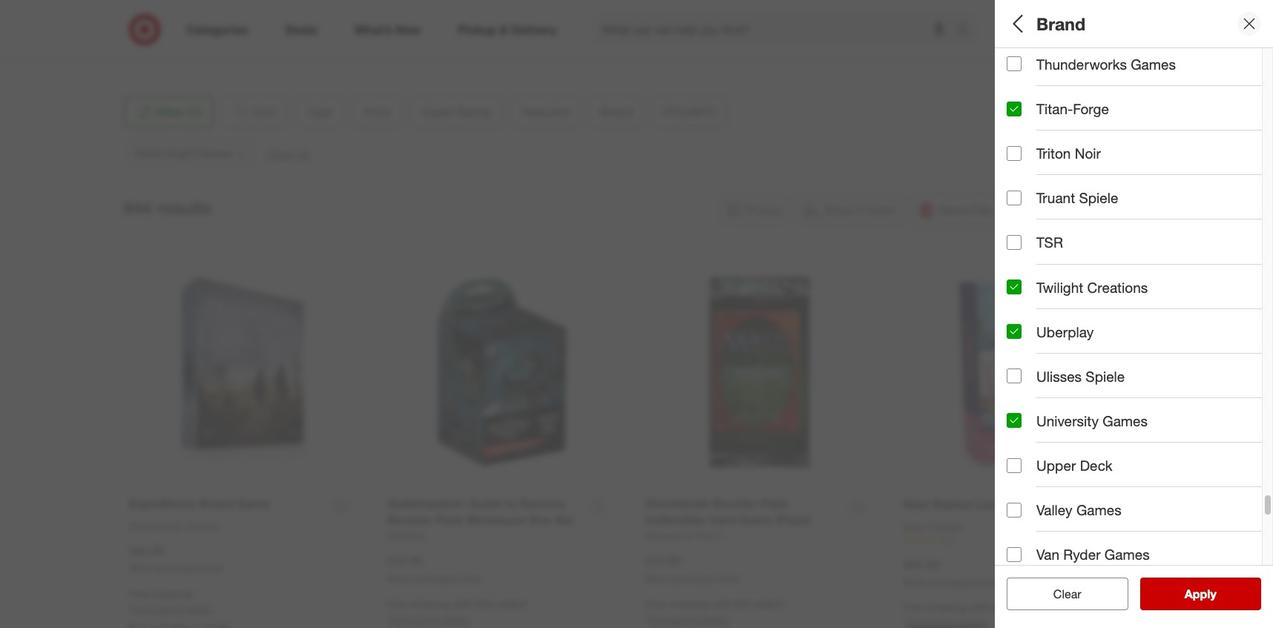 Task type: vqa. For each thing, say whether or not it's contained in the screenshot.
BRAND DIALOG
yes



Task type: describe. For each thing, give the bounding box(es) containing it.
$50;
[[1150, 129, 1169, 142]]

park
[[216, 12, 237, 25]]

purchased for $84.95
[[155, 564, 197, 575]]

&
[[1048, 285, 1054, 298]]

$15.95
[[646, 554, 681, 569]]

brand for brand
[[1037, 13, 1086, 34]]

guest
[[1007, 167, 1047, 185]]

wi
[[184, 27, 197, 40]]

uberplay
[[1037, 323, 1094, 340]]

stock
[[1127, 373, 1162, 390]]

spiele;
[[1234, 285, 1266, 298]]

$100
[[1235, 129, 1257, 142]]

guest rating
[[1007, 167, 1094, 185]]

$20.99 when purchased online
[[904, 557, 998, 588]]

1
[[950, 536, 955, 547]]

see
[[1169, 587, 1191, 602]]

free shipping with $35 orders* * exclusions apply. for $18.99
[[387, 598, 529, 626]]

guest rating button
[[1007, 152, 1273, 204]]

orders* for $18.99
[[495, 598, 529, 611]]

$25
[[1115, 129, 1132, 142]]

$15
[[1058, 129, 1075, 142]]

TSR checkbox
[[1007, 235, 1022, 250]]

$35 for $15.95
[[734, 598, 750, 611]]

fitchburg
[[135, 27, 179, 40]]

clear all
[[1046, 587, 1089, 602]]

featured new
[[1007, 214, 1066, 246]]

fpo/apo button
[[1007, 308, 1273, 360]]

free shipping * * exclusions apply.
[[129, 588, 213, 616]]

results for 944 results
[[157, 198, 212, 218]]

board
[[1007, 77, 1035, 90]]

Triton Noir checkbox
[[1007, 146, 1022, 161]]

all filters dialog
[[995, 0, 1273, 629]]

brand for brand 0-hr art & technology; 25th century games; 2f-spiele; 2
[[1007, 266, 1048, 283]]

university
[[1037, 413, 1099, 430]]

noir
[[1075, 145, 1101, 162]]

ulisses spiele
[[1037, 368, 1125, 385]]

cards;
[[1230, 77, 1261, 90]]

Upper Deck checkbox
[[1007, 458, 1022, 473]]

$18.99 when purchased online
[[387, 554, 482, 585]]

exclusions apply. button for $15.95
[[649, 613, 730, 628]]

ryder
[[1064, 546, 1101, 564]]

exclusions apply. button for $18.99
[[391, 613, 471, 628]]

upper deck
[[1037, 457, 1113, 474]]

1 link
[[904, 535, 1133, 548]]

all
[[1078, 587, 1089, 602]]

hr
[[1017, 285, 1028, 298]]

53719
[[200, 27, 228, 40]]

titan-
[[1037, 100, 1073, 117]]

games for thunderworks games
[[1131, 56, 1176, 73]]

titan-forge
[[1037, 100, 1109, 117]]

Twilight Creations checkbox
[[1007, 280, 1022, 295]]

of
[[1111, 373, 1123, 390]]

shipping for $18.99
[[411, 598, 451, 611]]

2835 commerce park drive fitchburg , wi 53719 us
[[135, 12, 264, 55]]

944 results
[[124, 198, 212, 218]]

Ulisses Spiele checkbox
[[1007, 369, 1022, 384]]

featured
[[1007, 214, 1066, 231]]

Truant Spiele checkbox
[[1007, 191, 1022, 205]]

truant
[[1037, 189, 1075, 206]]

include
[[1037, 373, 1083, 390]]

,
[[179, 27, 182, 40]]

van ryder games
[[1037, 546, 1150, 564]]

collectible
[[1142, 77, 1191, 90]]

free inside free shipping * * exclusions apply.
[[129, 588, 150, 601]]

all
[[1007, 13, 1028, 34]]

clear all button
[[1007, 578, 1128, 611]]

van
[[1037, 546, 1060, 564]]

brand 0-hr art & technology; 25th century games; 2f-spiele; 2
[[1007, 266, 1273, 298]]

forge
[[1073, 100, 1109, 117]]

search button
[[950, 13, 986, 49]]

thunderworks games
[[1037, 56, 1176, 73]]

when for $18.99
[[387, 574, 411, 585]]

purchased for $15.95
[[671, 574, 714, 585]]

triton
[[1037, 145, 1071, 162]]

with for $18.99
[[453, 598, 473, 611]]

apply button
[[1140, 578, 1262, 611]]

free for $18.99
[[387, 598, 408, 611]]

apply
[[1185, 587, 1217, 602]]

type board games; card games; collectible trading cards; ga
[[1007, 58, 1273, 90]]

commerce
[[161, 12, 213, 25]]

deck
[[1080, 457, 1113, 474]]

$25;
[[1093, 129, 1112, 142]]

spiele for ulisses spiele
[[1086, 368, 1125, 385]]

$18.99
[[387, 554, 423, 569]]

with for $15.95
[[712, 598, 731, 611]]

$0
[[1007, 129, 1018, 142]]

$35 for $18.99
[[476, 598, 492, 611]]

fpo/apo
[[1007, 323, 1071, 340]]

* down the $84.95 when purchased online
[[192, 588, 196, 601]]

twilight creations
[[1037, 279, 1148, 296]]

$35 for $20.99
[[992, 601, 1009, 614]]

apply. inside free shipping * * exclusions apply.
[[185, 603, 213, 616]]

2
[[1269, 285, 1273, 298]]

$100;
[[1206, 129, 1232, 142]]

exclusions for $18.99
[[391, 614, 441, 626]]

truant spiele
[[1037, 189, 1119, 206]]



Task type: locate. For each thing, give the bounding box(es) containing it.
with down $15.95 when purchased online
[[712, 598, 731, 611]]

0 horizontal spatial exclusions
[[133, 603, 182, 616]]

online
[[200, 564, 223, 575], [458, 574, 482, 585], [716, 574, 740, 585], [974, 577, 998, 588]]

1 free shipping with $35 orders* * exclusions apply. from the left
[[387, 598, 529, 626]]

online inside $18.99 when purchased online
[[458, 574, 482, 585]]

shipping inside free shipping * * exclusions apply.
[[153, 588, 192, 601]]

purchased inside $18.99 when purchased online
[[413, 574, 455, 585]]

clear inside button
[[1054, 587, 1082, 602]]

clear left 'all'
[[1046, 587, 1074, 602]]

spiele left stock
[[1086, 368, 1125, 385]]

purchased inside $15.95 when purchased online
[[671, 574, 714, 585]]

2 horizontal spatial games;
[[1179, 285, 1215, 298]]

tsr
[[1037, 234, 1063, 251]]

purchased down the '$20.99'
[[929, 577, 972, 588]]

filters
[[1032, 13, 1078, 34]]

orders*
[[495, 598, 529, 611], [753, 598, 787, 611], [1012, 601, 1045, 614]]

$15.95 when purchased online
[[646, 554, 740, 585]]

price $0  –  $15; $15  –  $25; $25  –  $50; $50  –  $100; $100  –  
[[1007, 110, 1273, 142]]

shipping for $20.99
[[927, 601, 967, 614]]

when down the '$20.99'
[[904, 577, 927, 588]]

online inside $20.99 when purchased online
[[974, 577, 998, 588]]

Titan-Forge checkbox
[[1007, 101, 1022, 116]]

0 horizontal spatial free shipping with $35 orders* * exclusions apply.
[[387, 598, 529, 626]]

1 horizontal spatial exclusions
[[391, 614, 441, 626]]

exclusions down $15.95 when purchased online
[[649, 614, 699, 626]]

0 horizontal spatial $35
[[476, 598, 492, 611]]

exclusions inside free shipping * * exclusions apply.
[[133, 603, 182, 616]]

1 horizontal spatial results
[[1194, 587, 1232, 602]]

$84.95 when purchased online
[[129, 544, 223, 575]]

University Games checkbox
[[1007, 414, 1022, 429]]

944
[[124, 198, 152, 218]]

when for $84.95
[[129, 564, 152, 575]]

valley
[[1037, 502, 1073, 519]]

type
[[1007, 58, 1038, 75]]

apply. for $15.95
[[702, 614, 730, 626]]

$35
[[476, 598, 492, 611], [734, 598, 750, 611], [992, 601, 1009, 614]]

0 vertical spatial results
[[157, 198, 212, 218]]

when down $15.95
[[646, 574, 669, 585]]

exclusions
[[133, 603, 182, 616], [391, 614, 441, 626], [649, 614, 699, 626]]

0 horizontal spatial exclusions apply. button
[[133, 603, 213, 618]]

when inside $20.99 when purchased online
[[904, 577, 927, 588]]

university games
[[1037, 413, 1148, 430]]

* down $15.95
[[646, 614, 649, 626]]

when
[[129, 564, 152, 575], [387, 574, 411, 585], [646, 574, 669, 585], [904, 577, 927, 588]]

1 horizontal spatial $35
[[734, 598, 750, 611]]

0 horizontal spatial orders*
[[495, 598, 529, 611]]

1 clear from the left
[[1046, 587, 1074, 602]]

when inside $18.99 when purchased online
[[387, 574, 411, 585]]

2 horizontal spatial orders*
[[1012, 601, 1045, 614]]

clear button
[[1007, 578, 1128, 611]]

Include out of stock checkbox
[[1007, 374, 1022, 389]]

* down $18.99 at the bottom left
[[387, 614, 391, 626]]

online for $18.99
[[458, 574, 482, 585]]

2 free shipping with $35 orders* * exclusions apply. from the left
[[646, 598, 787, 626]]

1 horizontal spatial free shipping with $35 orders* * exclusions apply.
[[646, 598, 787, 626]]

games;
[[1038, 77, 1074, 90], [1103, 77, 1139, 90], [1179, 285, 1215, 298]]

1 horizontal spatial apply.
[[444, 614, 471, 626]]

shipping down $20.99 when purchased online
[[927, 601, 967, 614]]

games for university games
[[1103, 413, 1148, 430]]

brand up hr
[[1007, 266, 1048, 283]]

online inside the $84.95 when purchased online
[[200, 564, 223, 575]]

clear down ryder
[[1054, 587, 1082, 602]]

$15;
[[1036, 129, 1055, 142]]

valley games
[[1037, 502, 1122, 519]]

shipping
[[153, 588, 192, 601], [411, 598, 451, 611], [669, 598, 709, 611], [927, 601, 967, 614]]

$35 down $15.95 when purchased online
[[734, 598, 750, 611]]

results for see results
[[1194, 587, 1232, 602]]

card
[[1077, 77, 1100, 90]]

exclusions apply. button
[[133, 603, 213, 618], [391, 613, 471, 628], [649, 613, 730, 628]]

see results
[[1169, 587, 1232, 602]]

0 horizontal spatial games;
[[1038, 77, 1074, 90]]

online for $20.99
[[974, 577, 998, 588]]

games for valley games
[[1077, 502, 1122, 519]]

Valley Games checkbox
[[1007, 503, 1022, 518]]

thunderworks
[[1037, 56, 1127, 73]]

1 vertical spatial results
[[1194, 587, 1232, 602]]

out
[[1087, 373, 1107, 390]]

free shipping with $35 orders* * exclusions apply. for $15.95
[[646, 598, 787, 626]]

2 horizontal spatial exclusions
[[649, 614, 699, 626]]

purchased down $15.95
[[671, 574, 714, 585]]

include out of stock
[[1037, 373, 1162, 390]]

free down $84.95 at the bottom left of the page
[[129, 588, 150, 601]]

shipping for $15.95
[[669, 598, 709, 611]]

when inside $15.95 when purchased online
[[646, 574, 669, 585]]

brand inside dialog
[[1037, 13, 1086, 34]]

with for $20.99
[[970, 601, 989, 614]]

Van Ryder Games checkbox
[[1007, 548, 1022, 562]]

exclusions apply. button down the $84.95 when purchased online
[[133, 603, 213, 618]]

orders* for $15.95
[[753, 598, 787, 611]]

century
[[1139, 285, 1176, 298]]

purchased
[[155, 564, 197, 575], [413, 574, 455, 585], [671, 574, 714, 585], [929, 577, 972, 588]]

results inside button
[[1194, 587, 1232, 602]]

2 horizontal spatial apply.
[[702, 614, 730, 626]]

exclusions apply. button down $18.99 when purchased online
[[391, 613, 471, 628]]

free
[[129, 588, 150, 601], [387, 598, 408, 611], [646, 598, 666, 611], [904, 601, 924, 614]]

apply. down the $84.95 when purchased online
[[185, 603, 213, 616]]

when inside the $84.95 when purchased online
[[129, 564, 152, 575]]

$84.95
[[129, 544, 165, 559]]

free for $20.99
[[904, 601, 924, 614]]

ulisses
[[1037, 368, 1082, 385]]

exclusions down the $84.95 when purchased online
[[133, 603, 182, 616]]

games; inside brand 0-hr art & technology; 25th century games; 2f-spiele; 2
[[1179, 285, 1215, 298]]

1 vertical spatial spiele
[[1086, 368, 1125, 385]]

brand right all at top right
[[1037, 13, 1086, 34]]

free down $18.99 at the bottom left
[[387, 598, 408, 611]]

2 clear from the left
[[1054, 587, 1082, 602]]

art
[[1031, 285, 1045, 298]]

$50
[[1172, 129, 1189, 142]]

when down $84.95 at the bottom left of the page
[[129, 564, 152, 575]]

free shipping with $35 orders* * exclusions apply.
[[387, 598, 529, 626], [646, 598, 787, 626]]

$20.99
[[904, 557, 939, 572]]

free down the '$20.99'
[[904, 601, 924, 614]]

games right valley
[[1077, 502, 1122, 519]]

rating
[[1051, 167, 1094, 185]]

2f-
[[1218, 285, 1234, 298]]

ga
[[1264, 77, 1273, 90]]

1 horizontal spatial orders*
[[753, 598, 787, 611]]

shipping down the $84.95 when purchased online
[[153, 588, 192, 601]]

clear for clear
[[1054, 587, 1082, 602]]

0 horizontal spatial results
[[157, 198, 212, 218]]

25th
[[1116, 285, 1136, 298]]

with down $18.99 when purchased online
[[453, 598, 473, 611]]

clear inside button
[[1046, 587, 1074, 602]]

drive
[[240, 12, 264, 25]]

new
[[1007, 233, 1028, 246]]

exclusions down $18.99 when purchased online
[[391, 614, 441, 626]]

free shipping with $35 orders* * exclusions apply. down $18.99 when purchased online
[[387, 598, 529, 626]]

2 horizontal spatial $35
[[992, 601, 1009, 614]]

when for $20.99
[[904, 577, 927, 588]]

online for $84.95
[[200, 564, 223, 575]]

games; up titan-
[[1038, 77, 1074, 90]]

results right 944
[[157, 198, 212, 218]]

Uberplay checkbox
[[1007, 324, 1022, 339]]

2835
[[135, 12, 159, 25]]

online for $15.95
[[716, 574, 740, 585]]

twilight
[[1037, 279, 1084, 296]]

games down of
[[1103, 413, 1148, 430]]

free down $15.95
[[646, 598, 666, 611]]

apply. down $18.99 when purchased online
[[444, 614, 471, 626]]

free shipping with $35 orders* * exclusions apply. down $15.95 when purchased online
[[646, 598, 787, 626]]

when for $15.95
[[646, 574, 669, 585]]

0 horizontal spatial with
[[453, 598, 473, 611]]

0 horizontal spatial apply.
[[185, 603, 213, 616]]

search
[[950, 23, 986, 38]]

purchased down $18.99 at the bottom left
[[413, 574, 455, 585]]

brand inside brand 0-hr art & technology; 25th century games; 2f-spiele; 2
[[1007, 266, 1048, 283]]

online inside $15.95 when purchased online
[[716, 574, 740, 585]]

purchased for $20.99
[[929, 577, 972, 588]]

apply. for $18.99
[[444, 614, 471, 626]]

us
[[135, 42, 150, 55]]

games; left 2f-
[[1179, 285, 1215, 298]]

price
[[1007, 110, 1042, 127]]

Thunderworks Games checkbox
[[1007, 57, 1022, 72]]

games; down thunderworks games
[[1103, 77, 1139, 90]]

see results button
[[1140, 578, 1262, 611]]

with down $20.99 when purchased online
[[970, 601, 989, 614]]

triton noir
[[1037, 145, 1101, 162]]

0 vertical spatial brand
[[1037, 13, 1086, 34]]

spiele
[[1079, 189, 1119, 206], [1086, 368, 1125, 385]]

free for $15.95
[[646, 598, 666, 611]]

$35 down van ryder games option
[[992, 601, 1009, 614]]

shipping down $18.99 when purchased online
[[411, 598, 451, 611]]

purchased inside the $84.95 when purchased online
[[155, 564, 197, 575]]

1 vertical spatial brand
[[1007, 266, 1048, 283]]

purchased inside $20.99 when purchased online
[[929, 577, 972, 588]]

0 vertical spatial spiele
[[1079, 189, 1119, 206]]

apply. down $15.95 when purchased online
[[702, 614, 730, 626]]

all filters
[[1007, 13, 1078, 34]]

1 horizontal spatial games;
[[1103, 77, 1139, 90]]

$35 down $18.99 when purchased online
[[476, 598, 492, 611]]

apply.
[[185, 603, 213, 616], [444, 614, 471, 626], [702, 614, 730, 626]]

purchased for $18.99
[[413, 574, 455, 585]]

games right ryder
[[1105, 546, 1150, 564]]

* down $84.95 at the bottom left of the page
[[129, 603, 133, 616]]

2 horizontal spatial exclusions apply. button
[[649, 613, 730, 628]]

results right 'see'
[[1194, 587, 1232, 602]]

clear for clear all
[[1046, 587, 1074, 602]]

*
[[192, 588, 196, 601], [129, 603, 133, 616], [387, 614, 391, 626], [646, 614, 649, 626]]

spiele down rating
[[1079, 189, 1119, 206]]

purchased up free shipping * * exclusions apply. at the left bottom
[[155, 564, 197, 575]]

spiele for truant spiele
[[1079, 189, 1119, 206]]

exclusions for $15.95
[[649, 614, 699, 626]]

2 horizontal spatial with
[[970, 601, 989, 614]]

results
[[157, 198, 212, 218], [1194, 587, 1232, 602]]

when down $18.99 at the bottom left
[[387, 574, 411, 585]]

exclusions apply. button down $15.95 when purchased online
[[649, 613, 730, 628]]

0-
[[1007, 285, 1017, 298]]

1 horizontal spatial exclusions apply. button
[[391, 613, 471, 628]]

1 horizontal spatial with
[[712, 598, 731, 611]]

upper
[[1037, 457, 1076, 474]]

orders* for $20.99
[[1012, 601, 1045, 614]]

creations
[[1088, 279, 1148, 296]]

shipping down $15.95 when purchased online
[[669, 598, 709, 611]]

free shipping with $35 orders*
[[904, 601, 1045, 614]]

technology;
[[1057, 285, 1113, 298]]

games up collectible
[[1131, 56, 1176, 73]]

games
[[1131, 56, 1176, 73], [1103, 413, 1148, 430], [1077, 502, 1122, 519], [1105, 546, 1150, 564]]

What can we help you find? suggestions appear below search field
[[593, 13, 960, 46]]

brand dialog
[[995, 0, 1273, 629]]



